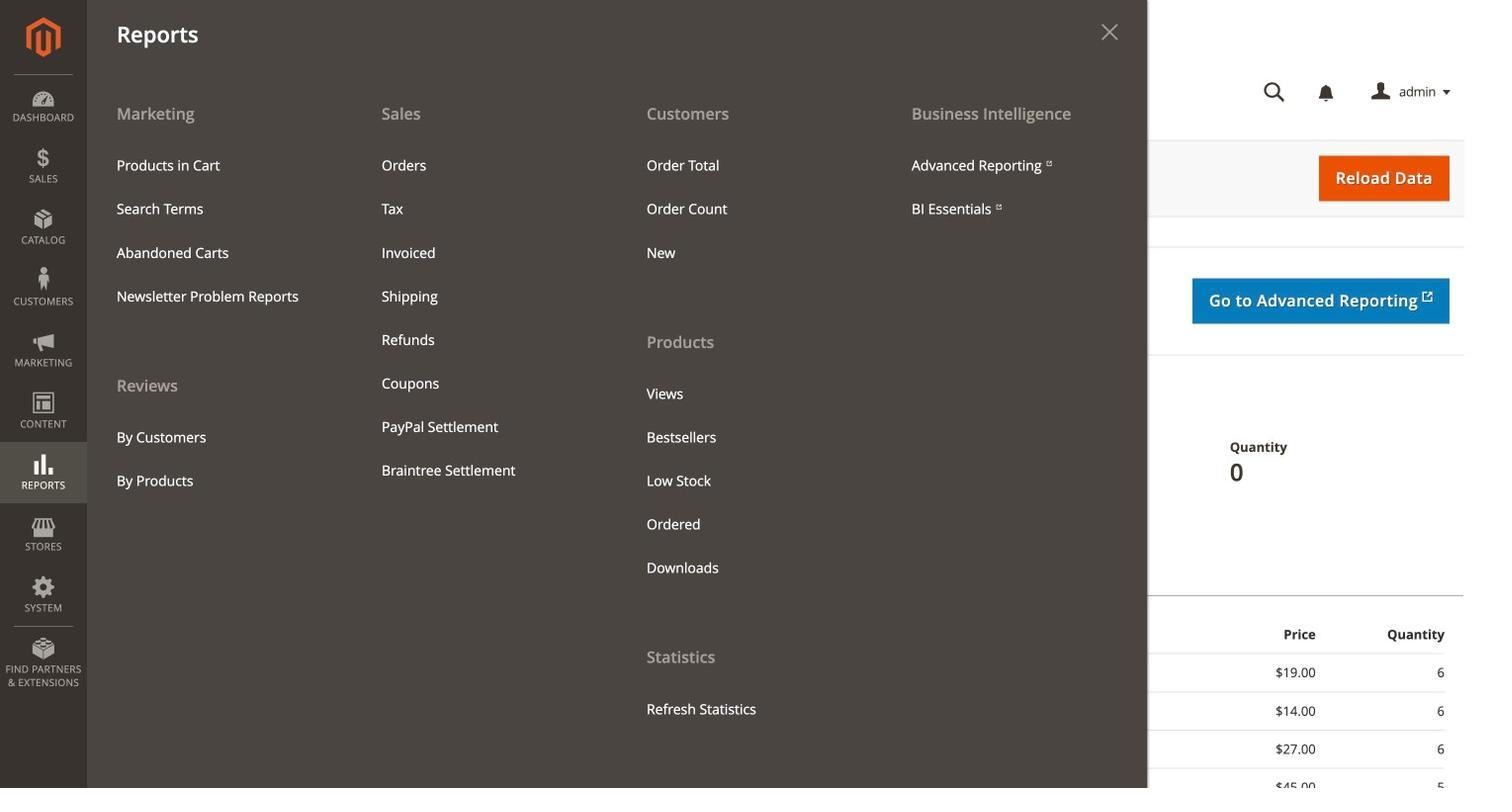 Task type: locate. For each thing, give the bounding box(es) containing it.
menu
[[87, 91, 1147, 788], [87, 91, 352, 503], [617, 91, 882, 731], [102, 144, 337, 318], [367, 144, 602, 493], [632, 144, 867, 275], [897, 144, 1132, 231], [632, 372, 867, 590], [102, 416, 337, 503]]

magento admin panel image
[[26, 17, 61, 57]]

menu bar
[[0, 0, 1147, 788]]



Task type: vqa. For each thing, say whether or not it's contained in the screenshot.
'Menu'
yes



